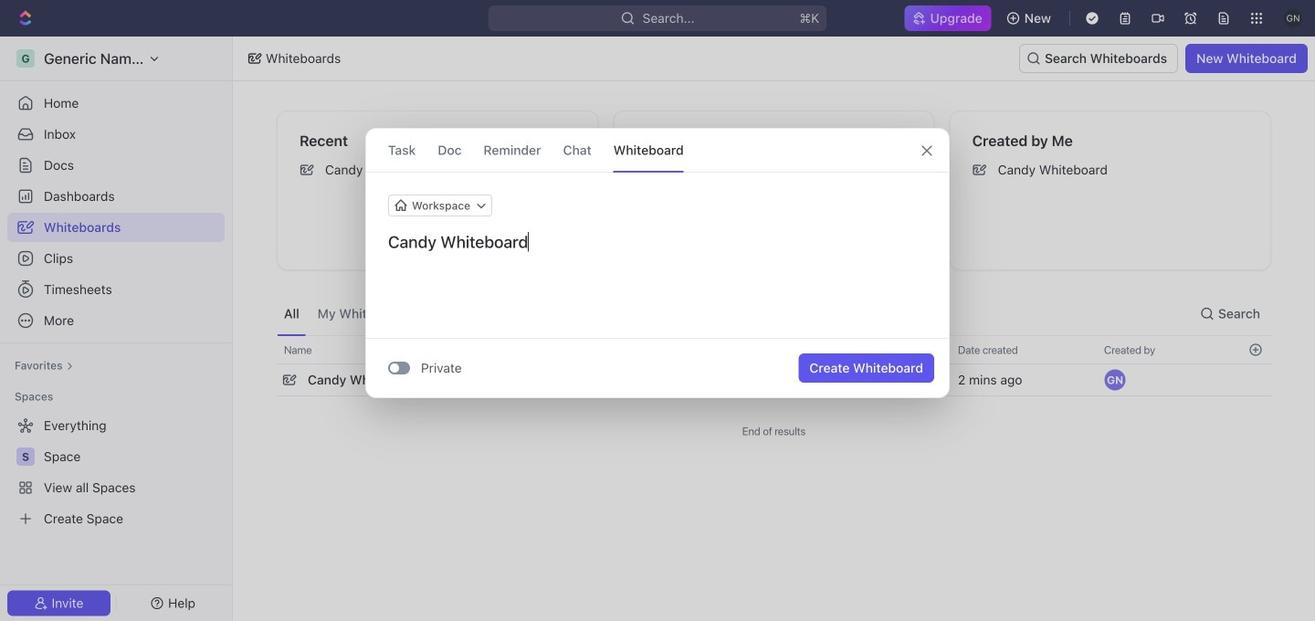 Task type: vqa. For each thing, say whether or not it's contained in the screenshot.
Project 2
no



Task type: locate. For each thing, give the bounding box(es) containing it.
tree inside sidebar navigation
[[7, 411, 225, 533]]

tree
[[7, 411, 225, 533]]

tab list
[[277, 292, 423, 335]]

sidebar navigation
[[0, 37, 233, 621]]

table
[[277, 335, 1271, 398]]

cell inside row
[[1239, 364, 1271, 395]]

cell
[[1239, 364, 1271, 395]]

generic name, , element
[[1104, 369, 1126, 391]]

1 row from the top
[[277, 335, 1271, 364]]

row
[[277, 335, 1271, 364], [277, 362, 1271, 398]]

no favorited whiteboards image
[[737, 152, 810, 225]]

dialog
[[365, 128, 950, 398]]



Task type: describe. For each thing, give the bounding box(es) containing it.
2 row from the top
[[277, 362, 1271, 398]]

Name this Whiteboard... field
[[366, 231, 949, 253]]



